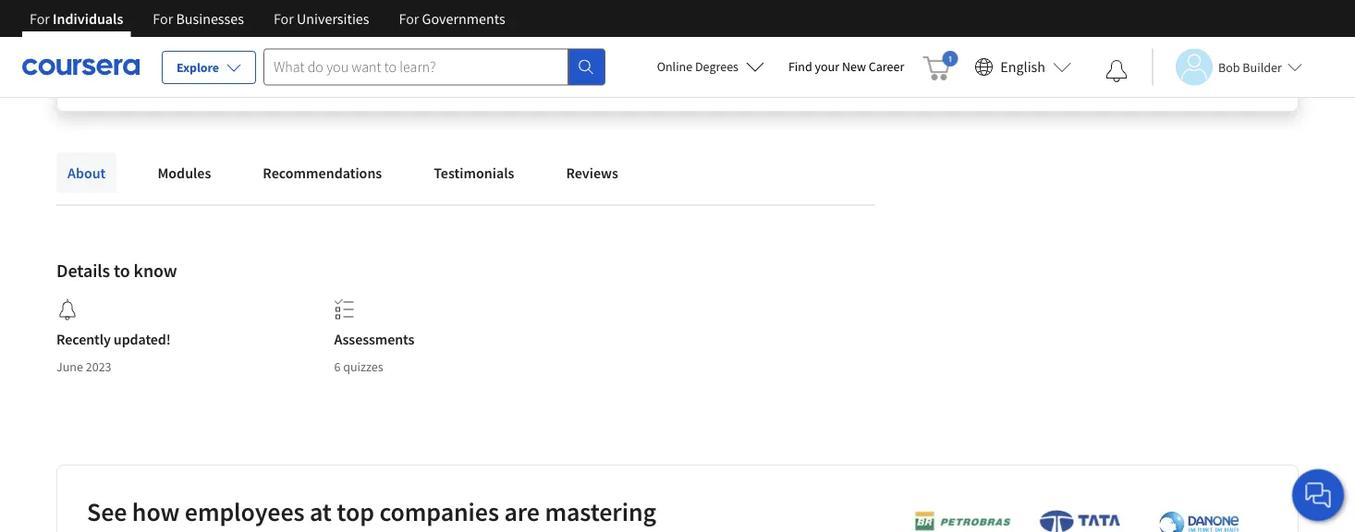 Task type: vqa. For each thing, say whether or not it's contained in the screenshot.
Explore dropdown button
yes



Task type: describe. For each thing, give the bounding box(es) containing it.
mastering
[[545, 496, 656, 528]]

businesses
[[176, 9, 244, 28]]

learn
[[1020, 49, 1050, 66]]

find
[[788, 58, 812, 75]]

june 2023
[[56, 359, 111, 375]]

bob builder
[[1218, 59, 1282, 75]]

flexible
[[1020, 24, 1081, 47]]

at inside approx. 15 hours to complete 3 weeks at 5 hours a week
[[609, 49, 620, 66]]

degrees
[[695, 58, 738, 75]]

for governments
[[399, 9, 505, 28]]

english button
[[967, 37, 1079, 97]]

reviews
[[566, 164, 618, 182]]

for for businesses
[[153, 9, 173, 28]]

weeks
[[573, 49, 607, 66]]

skills
[[213, 529, 269, 532]]

demand
[[116, 529, 208, 532]]

about
[[67, 164, 106, 182]]

testimonials
[[434, 164, 514, 182]]

recently
[[56, 330, 111, 348]]

modules
[[157, 164, 211, 182]]

schedule
[[1085, 24, 1155, 47]]

approx. 15 hours to complete 3 weeks at 5 hours a week
[[564, 24, 792, 66]]

online degrees
[[657, 58, 738, 75]]

find your new career link
[[779, 55, 913, 79]]

about link
[[56, 153, 117, 193]]

bob
[[1218, 59, 1240, 75]]

universities
[[297, 9, 369, 28]]

a
[[665, 49, 671, 66]]

for for governments
[[399, 9, 419, 28]]

online degrees button
[[642, 46, 779, 87]]

banner navigation
[[15, 0, 520, 37]]

governments
[[422, 9, 505, 28]]

for businesses
[[153, 9, 244, 28]]

previous
[[195, 49, 242, 66]]

individuals
[[53, 9, 123, 28]]

for for individuals
[[30, 9, 50, 28]]

new
[[842, 58, 866, 75]]

experience
[[244, 49, 303, 66]]

complete
[[719, 24, 792, 47]]

updated!
[[114, 330, 171, 348]]

6
[[334, 359, 341, 375]]

for universities
[[274, 9, 369, 28]]

see how employees at top companies are mastering in-demand skills
[[87, 496, 656, 532]]

in-
[[87, 529, 116, 532]]

pace
[[1119, 49, 1145, 66]]

june
[[56, 359, 83, 375]]

2023
[[86, 359, 111, 375]]

your inside flexible schedule learn at your own pace
[[1066, 49, 1090, 66]]

english
[[1000, 58, 1045, 76]]

companies
[[379, 496, 499, 528]]

recommendations link
[[252, 153, 393, 193]]

employees
[[185, 496, 305, 528]]

show notifications image
[[1105, 60, 1128, 82]]

explore
[[177, 59, 219, 76]]



Task type: locate. For each thing, give the bounding box(es) containing it.
1 horizontal spatial your
[[1066, 49, 1090, 66]]

are
[[504, 496, 540, 528]]

for left individuals
[[30, 9, 50, 28]]

to up week
[[699, 24, 715, 47]]

None search field
[[263, 49, 605, 85]]

1 horizontal spatial at
[[609, 49, 620, 66]]

assessments
[[334, 330, 414, 348]]

builder
[[1243, 59, 1282, 75]]

1 for from the left
[[30, 9, 50, 28]]

at for see how employees at top companies are mastering in-demand skills
[[310, 496, 332, 528]]

explore button
[[162, 51, 256, 84]]

0 horizontal spatial to
[[114, 259, 130, 282]]

level
[[251, 24, 289, 47]]

your left 'own'
[[1066, 49, 1090, 66]]

find your new career
[[788, 58, 904, 75]]

for left businesses
[[153, 9, 173, 28]]

see
[[87, 496, 127, 528]]

for up what do you want to learn? text field
[[399, 9, 419, 28]]

for individuals
[[30, 9, 123, 28]]

top
[[337, 496, 374, 528]]

reviews link
[[555, 153, 629, 193]]

modules link
[[146, 153, 222, 193]]

5
[[622, 49, 629, 66]]

to inside approx. 15 hours to complete 3 weeks at 5 hours a week
[[699, 24, 715, 47]]

beginner level no previous experience necessary
[[177, 24, 359, 66]]

how
[[132, 496, 180, 528]]

for
[[30, 9, 50, 28], [153, 9, 173, 28], [274, 9, 294, 28], [399, 9, 419, 28]]

at for flexible schedule learn at your own pace
[[1053, 49, 1063, 66]]

to left know
[[114, 259, 130, 282]]

chat with us image
[[1303, 481, 1333, 510]]

3
[[564, 49, 570, 66]]

0 vertical spatial to
[[699, 24, 715, 47]]

recently updated!
[[56, 330, 171, 348]]

6 quizzes
[[334, 359, 383, 375]]

hours up a at the top left of the page
[[650, 24, 695, 47]]

career
[[869, 58, 904, 75]]

2 for from the left
[[153, 9, 173, 28]]

0 horizontal spatial your
[[815, 58, 839, 75]]

at left top
[[310, 496, 332, 528]]

necessary
[[306, 49, 359, 66]]

flexible schedule learn at your own pace
[[1020, 24, 1155, 66]]

own
[[1093, 49, 1116, 66]]

online
[[657, 58, 692, 75]]

week
[[674, 49, 703, 66]]

bob builder button
[[1152, 49, 1302, 85]]

shopping cart: 1 item image
[[923, 51, 958, 80]]

1 vertical spatial hours
[[631, 49, 662, 66]]

4 for from the left
[[399, 9, 419, 28]]

hours
[[650, 24, 695, 47], [631, 49, 662, 66]]

approx.
[[564, 24, 624, 47]]

at left 5
[[609, 49, 620, 66]]

3 for from the left
[[274, 9, 294, 28]]

What do you want to learn? text field
[[263, 49, 568, 85]]

at inside see how employees at top companies are mastering in-demand skills
[[310, 496, 332, 528]]

recommendations
[[263, 164, 382, 182]]

know
[[134, 259, 177, 282]]

2 horizontal spatial at
[[1053, 49, 1063, 66]]

0 horizontal spatial at
[[310, 496, 332, 528]]

at
[[609, 49, 620, 66], [1053, 49, 1063, 66], [310, 496, 332, 528]]

your
[[1066, 49, 1090, 66], [815, 58, 839, 75]]

1 vertical spatial to
[[114, 259, 130, 282]]

15
[[628, 24, 647, 47]]

for for universities
[[274, 9, 294, 28]]

to
[[699, 24, 715, 47], [114, 259, 130, 282]]

for up experience
[[274, 9, 294, 28]]

no
[[177, 49, 192, 66]]

at right learn
[[1053, 49, 1063, 66]]

beginner
[[177, 24, 248, 47]]

1 horizontal spatial to
[[699, 24, 715, 47]]

hours right 5
[[631, 49, 662, 66]]

details to know
[[56, 259, 177, 282]]

details
[[56, 259, 110, 282]]

0 vertical spatial hours
[[650, 24, 695, 47]]

quizzes
[[343, 359, 383, 375]]

your right 'find'
[[815, 58, 839, 75]]

at inside flexible schedule learn at your own pace
[[1053, 49, 1063, 66]]

coursera enterprise logos image
[[886, 509, 1256, 532]]

coursera image
[[22, 52, 140, 82]]

testimonials link
[[423, 153, 525, 193]]



